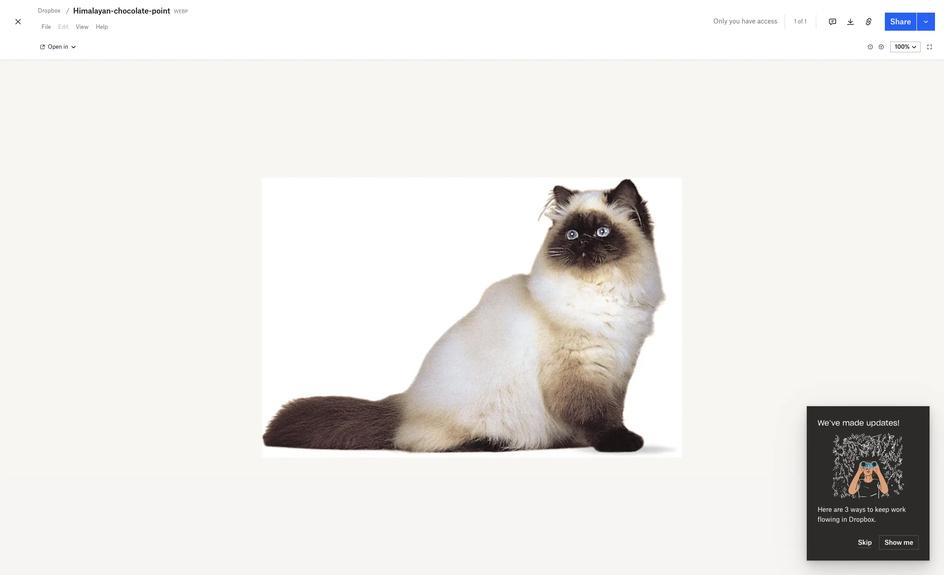 Task type: locate. For each thing, give the bounding box(es) containing it.
1
[[795, 18, 797, 25], [805, 18, 807, 25]]

100%
[[896, 43, 911, 50]]

dropbox
[[38, 7, 61, 14]]

you
[[730, 17, 741, 25]]

file
[[42, 23, 51, 30]]

/
[[66, 7, 70, 14]]

we've made updates!
[[818, 419, 901, 428]]

made
[[843, 419, 865, 428]]

2 1 from the left
[[805, 18, 807, 25]]

in inside here are 3 ways to keep work flowing in dropbox.
[[842, 516, 848, 524]]

None field
[[0, 0, 69, 9]]

100% button
[[891, 42, 921, 52]]

in
[[63, 43, 68, 50], [842, 516, 848, 524]]

0 horizontal spatial in
[[63, 43, 68, 50]]

in right open
[[63, 43, 68, 50]]

skip button
[[859, 538, 873, 549]]

1 horizontal spatial 1
[[805, 18, 807, 25]]

ways
[[851, 506, 866, 514]]

here are 3 ways to keep work flowing in dropbox.
[[818, 506, 907, 524]]

view
[[76, 23, 89, 30]]

3
[[846, 506, 850, 514]]

show me button
[[880, 536, 920, 550]]

work
[[892, 506, 907, 514]]

only you have access
[[714, 17, 778, 25]]

close image
[[13, 14, 23, 29]]

show me
[[885, 539, 914, 547]]

we've
[[818, 419, 841, 428]]

1 right of
[[805, 18, 807, 25]]

1 left of
[[795, 18, 797, 25]]

0 vertical spatial in
[[63, 43, 68, 50]]

dropbox.
[[850, 516, 877, 524]]

me
[[904, 539, 914, 547]]

1 vertical spatial in
[[842, 516, 848, 524]]

share
[[891, 17, 912, 26]]

open in
[[48, 43, 68, 50]]

of
[[799, 18, 804, 25]]

1 horizontal spatial in
[[842, 516, 848, 524]]

updates!
[[867, 419, 901, 428]]

file button
[[38, 20, 55, 34]]

have
[[742, 17, 756, 25]]

0 horizontal spatial 1
[[795, 18, 797, 25]]

in down 3
[[842, 516, 848, 524]]

in inside dropdown button
[[63, 43, 68, 50]]



Task type: describe. For each thing, give the bounding box(es) containing it.
/ himalayan-chocolate-point webp
[[66, 6, 188, 15]]

keep
[[876, 506, 890, 514]]

dropbox button
[[34, 5, 64, 16]]

1 of 1
[[795, 18, 807, 25]]

show
[[885, 539, 903, 547]]

himalayan-
[[73, 6, 114, 15]]

open
[[48, 43, 62, 50]]

1 1 from the left
[[795, 18, 797, 25]]

flowing
[[818, 516, 841, 524]]

open in button
[[34, 40, 81, 54]]

to
[[868, 506, 874, 514]]

chocolate-
[[114, 6, 152, 15]]

here
[[818, 506, 833, 514]]

point
[[152, 6, 170, 15]]

are
[[834, 506, 844, 514]]

webp
[[174, 7, 188, 14]]

access
[[758, 17, 778, 25]]

help
[[96, 23, 108, 30]]

help button
[[92, 20, 112, 34]]

only
[[714, 17, 728, 25]]

skip
[[859, 539, 873, 547]]

view button
[[72, 20, 92, 34]]

share button
[[886, 13, 917, 31]]



Task type: vqa. For each thing, say whether or not it's contained in the screenshot.
Create shared folder BUTTON
no



